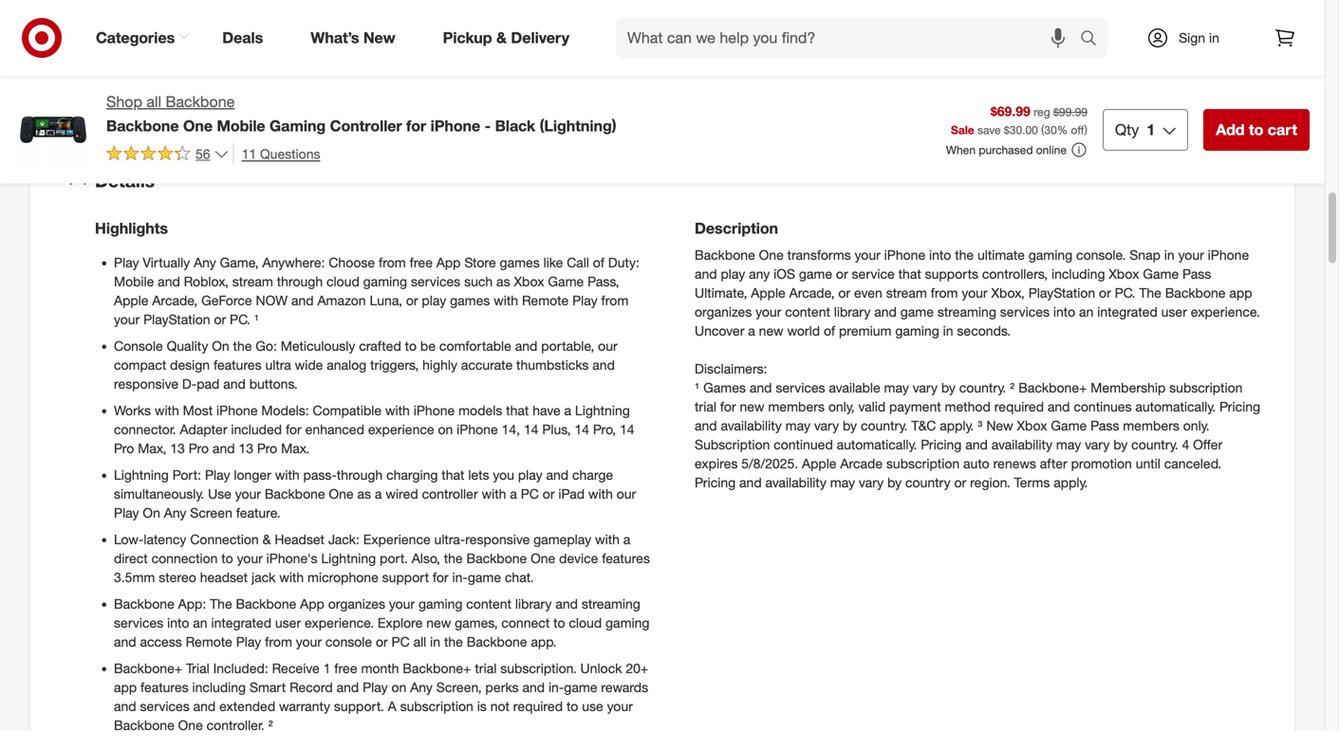 Task type: locate. For each thing, give the bounding box(es) containing it.
new left games,
[[426, 615, 451, 632]]

² inside backbone+ trial included: receive 1 free month backbone+ trial subscription. unlock 20+ app features including smart record and play on any screen, perks and in-game rewards and services and extended warranty support. a subscription is not required to use your backbone one controller. ²
[[268, 718, 273, 732]]

2 horizontal spatial any
[[410, 680, 433, 696]]

iphone's
[[266, 550, 318, 567]]

gaming up controllers,
[[1029, 247, 1073, 263]]

1 horizontal spatial integrated
[[1098, 304, 1158, 320]]

services down xbox,
[[1000, 304, 1050, 320]]

crafted
[[359, 338, 401, 355]]

your inside backbone+ trial included: receive 1 free month backbone+ trial subscription. unlock 20+ app features including smart record and play on any screen, perks and in-game rewards and services and extended warranty support. a subscription is not required to use your backbone one controller. ²
[[607, 699, 633, 715]]

buttons.
[[249, 376, 298, 392]]

with down you on the bottom left of page
[[482, 486, 506, 503]]

remote inside the play virtually any game, anywhere: choose from free app store games like call of duty: mobile and roblox, stream through cloud gaming services such as xbox game pass, apple arcade, geforce now and amazon luna, or play games with remote play from your playstation or pc. ¹
[[522, 292, 569, 309]]

an inside backbone app: the backbone app organizes your gaming content library and streaming services into an integrated user experience. explore new games, connect to cloud gaming and access remote play from your console or pc all in the backbone app.
[[193, 615, 208, 632]]

the down the ultra- on the left bottom
[[444, 550, 463, 567]]

organizes inside backbone one transforms your iphone into the ultimate gaming console. snap in your iphone and play any ios game or service that supports controllers, including xbox game pass ultimate, apple arcade, or even stream from your xbox, playstation or pc. the backbone app organizes your content library and game streaming services into an integrated user experience. uncover a new world of premium gaming in seconds.
[[695, 304, 752, 320]]

0 horizontal spatial apply.
[[940, 418, 974, 434]]

¹ down "now"
[[254, 311, 259, 328]]

0 vertical spatial subscription
[[1170, 380, 1243, 396]]

$
[[1004, 123, 1010, 137]]

as left wired
[[357, 486, 371, 503]]

responsive up chat.
[[465, 532, 530, 548]]

pro down included
[[257, 440, 277, 457]]

pro left max,
[[114, 440, 134, 457]]

country. up until
[[1132, 437, 1179, 453]]

new left the world
[[759, 323, 784, 339]]

1 vertical spatial through
[[337, 467, 383, 484]]

play down month
[[363, 680, 388, 696]]

for inside works with most iphone models: compatible with iphone models that have a lightning connector. adapter included for enhanced experience on iphone 14, 14 plus, 14 pro, 14 pro max, 13 pro and 13 pro max.
[[286, 421, 302, 438]]

What can we help you find? suggestions appear below search field
[[616, 17, 1085, 59]]

apple inside backbone one transforms your iphone into the ultimate gaming console. snap in your iphone and play any ios game or service that supports controllers, including xbox game pass ultimate, apple arcade, or even stream from your xbox, playstation or pc. the backbone app organizes your content library and game streaming services into an integrated user experience. uncover a new world of premium gaming in seconds.
[[751, 285, 786, 301]]

on inside backbone+ trial included: receive 1 free month backbone+ trial subscription. unlock 20+ app features including smart record and play on any screen, perks and in-game rewards and services and extended warranty support. a subscription is not required to use your backbone one controller. ²
[[392, 680, 407, 696]]

responsive down compact
[[114, 376, 178, 392]]

as inside lightning port: play longer with pass-through charging that lets you play and charge simultaneously. use your backbone one as a wired controller with a pc or ipad with our play on any screen feature.
[[357, 486, 371, 503]]

0 vertical spatial new
[[363, 29, 396, 47]]

iphone down models
[[457, 421, 498, 438]]

11 questions
[[242, 146, 320, 162]]

in up screen,
[[430, 634, 441, 651]]

for inside disclaimers: ¹ games and services available may vary by country. ² backbone+ membership subscription trial for new members only, valid payment method required and continues automatically. pricing and availability may vary by country. t&c apply. ³ new xbox game pass members only. subscription continued automatically. pricing and availability may vary by country. 4 offer expires 5/8/2025. apple arcade subscription auto renews after promotion until canceled. pricing and availability may vary by country or region. terms apply.
[[720, 399, 736, 415]]

user up membership
[[1162, 304, 1188, 320]]

1 horizontal spatial play
[[518, 467, 543, 484]]

your down longer
[[235, 486, 261, 503]]

to
[[1249, 120, 1264, 139], [405, 338, 417, 355], [221, 550, 233, 567], [554, 615, 565, 632], [567, 699, 578, 715]]

0 vertical spatial required
[[995, 399, 1044, 415]]

availability up renews
[[992, 437, 1053, 453]]

one up 56
[[183, 117, 213, 135]]

with up device
[[595, 532, 620, 548]]

for up max.
[[286, 421, 302, 438]]

pricing up offer
[[1220, 399, 1261, 415]]

one inside "low-latency connection & headset jack: experience ultra-responsive gameplay with a direct connection to your iphone's lightning port. also, the backbone one device features 3.5mm stereo headset jack with microphone support for in-game chat."
[[531, 550, 556, 567]]

library
[[834, 304, 871, 320], [515, 596, 552, 613]]

1 horizontal spatial features
[[214, 357, 262, 374]]

0 vertical spatial lightning
[[575, 402, 630, 419]]

trial inside backbone+ trial included: receive 1 free month backbone+ trial subscription. unlock 20+ app features including smart record and play on any screen, perks and in-game rewards and services and extended warranty support. a subscription is not required to use your backbone one controller. ²
[[475, 661, 497, 677]]

0 vertical spatial as
[[497, 273, 510, 290]]

1 horizontal spatial pro
[[189, 440, 209, 457]]

experience. inside backbone one transforms your iphone into the ultimate gaming console. snap in your iphone and play any ios game or service that supports controllers, including xbox game pass ultimate, apple arcade, or even stream from your xbox, playstation or pc. the backbone app organizes your content library and game streaming services into an integrated user experience. uncover a new world of premium gaming in seconds.
[[1191, 304, 1260, 320]]

0 horizontal spatial trial
[[475, 661, 497, 677]]

1 vertical spatial app
[[300, 596, 325, 613]]

0 vertical spatial remote
[[522, 292, 569, 309]]

1 vertical spatial trial
[[475, 661, 497, 677]]

xbox inside backbone one transforms your iphone into the ultimate gaming console. snap in your iphone and play any ios game or service that supports controllers, including xbox game pass ultimate, apple arcade, or even stream from your xbox, playstation or pc. the backbone app organizes your content library and game streaming services into an integrated user experience. uncover a new world of premium gaming in seconds.
[[1109, 266, 1140, 282]]

to up app.
[[554, 615, 565, 632]]

delivery
[[511, 29, 570, 47]]

even
[[854, 285, 883, 301]]

1 horizontal spatial playstation
[[1029, 285, 1096, 301]]

13 down included
[[239, 440, 253, 457]]

promotion
[[1071, 456, 1132, 472]]

trial up perks
[[475, 661, 497, 677]]

mobile up 11
[[217, 117, 265, 135]]

0 vertical spatial library
[[834, 304, 871, 320]]

0 horizontal spatial cloud
[[327, 273, 360, 290]]

app down microphone
[[300, 596, 325, 613]]

0 horizontal spatial members
[[768, 399, 825, 415]]

1 vertical spatial app
[[114, 680, 137, 696]]

show more images button
[[250, 6, 405, 48]]

mobile inside "shop all backbone backbone one mobile gaming controller for iphone - black (lightning)"
[[217, 117, 265, 135]]

0 vertical spatial ²
[[1010, 380, 1015, 396]]

$69.99
[[991, 103, 1031, 120]]

0 horizontal spatial on
[[143, 505, 160, 522]]

1 vertical spatial any
[[164, 505, 186, 522]]

1 vertical spatial library
[[515, 596, 552, 613]]

playstation up quality
[[143, 311, 210, 328]]

lightning inside lightning port: play longer with pass-through charging that lets you play and charge simultaneously. use your backbone one as a wired controller with a pc or ipad with our play on any screen feature.
[[114, 467, 169, 484]]

an inside backbone one transforms your iphone into the ultimate gaming console. snap in your iphone and play any ios game or service that supports controllers, including xbox game pass ultimate, apple arcade, or even stream from your xbox, playstation or pc. the backbone app organizes your content library and game streaming services into an integrated user experience. uncover a new world of premium gaming in seconds.
[[1079, 304, 1094, 320]]

to inside backbone+ trial included: receive 1 free month backbone+ trial subscription. unlock 20+ app features including smart record and play on any screen, perks and in-game rewards and services and extended warranty support. a subscription is not required to use your backbone one controller. ²
[[567, 699, 578, 715]]

continued
[[774, 437, 833, 453]]

when
[[946, 143, 976, 157]]

an
[[1079, 304, 1094, 320], [193, 615, 208, 632]]

backbone+ down access
[[114, 661, 182, 677]]

of up pass,
[[593, 254, 605, 271]]

not
[[491, 699, 510, 715]]

screen,
[[436, 680, 482, 696]]

play inside backbone+ trial included: receive 1 free month backbone+ trial subscription. unlock 20+ app features including smart record and play on any screen, perks and in-game rewards and services and extended warranty support. a subscription is not required to use your backbone one controller. ²
[[363, 680, 388, 696]]

1 vertical spatial free
[[334, 661, 357, 677]]

play
[[114, 254, 139, 271], [573, 292, 598, 309], [205, 467, 230, 484], [114, 505, 139, 522], [236, 634, 261, 651], [363, 680, 388, 696]]

1 vertical spatial play
[[422, 292, 446, 309]]

user
[[1162, 304, 1188, 320], [275, 615, 301, 632]]

play up the ultimate,
[[721, 266, 746, 282]]

details
[[95, 170, 155, 192]]

1 vertical spatial in-
[[549, 680, 564, 696]]

vary
[[913, 380, 938, 396], [814, 418, 839, 434], [1085, 437, 1110, 453], [859, 475, 884, 491]]

to left use
[[567, 699, 578, 715]]

duty:
[[608, 254, 640, 271]]

xbox inside disclaimers: ¹ games and services available may vary by country. ² backbone+ membership subscription trial for new members only, valid payment method required and continues automatically. pricing and availability may vary by country. t&c apply. ³ new xbox game pass members only. subscription continued automatically. pricing and availability may vary by country. 4 offer expires 5/8/2025. apple arcade subscription auto renews after promotion until canceled. pricing and availability may vary by country or region. terms apply.
[[1017, 418, 1048, 434]]

payment
[[890, 399, 941, 415]]

the inside "low-latency connection & headset jack: experience ultra-responsive gameplay with a direct connection to your iphone's lightning port. also, the backbone one device features 3.5mm stereo headset jack with microphone support for in-game chat."
[[444, 550, 463, 567]]

² down extended at bottom
[[268, 718, 273, 732]]

for inside "low-latency connection & headset jack: experience ultra-responsive gameplay with a direct connection to your iphone's lightning port. also, the backbone one device features 3.5mm stereo headset jack with microphone support for in-game chat."
[[433, 569, 449, 586]]

disclaimers:
[[695, 361, 768, 377]]

responsive inside "low-latency connection & headset jack: experience ultra-responsive gameplay with a direct connection to your iphone's lightning port. also, the backbone one device features 3.5mm stereo headset jack with microphone support for in-game chat."
[[465, 532, 530, 548]]

1 vertical spatial lightning
[[114, 467, 169, 484]]

that inside backbone one transforms your iphone into the ultimate gaming console. snap in your iphone and play any ios game or service that supports controllers, including xbox game pass ultimate, apple arcade, or even stream from your xbox, playstation or pc. the backbone app organizes your content library and game streaming services into an integrated user experience. uncover a new world of premium gaming in seconds.
[[899, 266, 922, 282]]

1 vertical spatial our
[[617, 486, 636, 503]]

)
[[1085, 123, 1088, 137]]

pickup & delivery link
[[427, 17, 593, 59]]

14 right pro,
[[620, 421, 635, 438]]

³
[[978, 418, 983, 434]]

is
[[477, 699, 487, 715]]

2 horizontal spatial features
[[602, 550, 650, 567]]

accurate
[[461, 357, 513, 374]]

0 vertical spatial any
[[194, 254, 216, 271]]

continues
[[1074, 399, 1132, 415]]

1 vertical spatial pass
[[1091, 418, 1120, 434]]

for
[[406, 117, 426, 135], [720, 399, 736, 415], [286, 421, 302, 438], [433, 569, 449, 586]]

0 horizontal spatial library
[[515, 596, 552, 613]]

1 vertical spatial playstation
[[143, 311, 210, 328]]

our inside console quality on the go: meticulously crafted to be comfortable and portable, our compact design features ultra wide analog triggers, highly accurate thumbsticks and responsive d-pad and buttons.
[[598, 338, 618, 355]]

to down connection
[[221, 550, 233, 567]]

one inside backbone one transforms your iphone into the ultimate gaming console. snap in your iphone and play any ios game or service that supports controllers, including xbox game pass ultimate, apple arcade, or even stream from your xbox, playstation or pc. the backbone app organizes your content library and game streaming services into an integrated user experience. uncover a new world of premium gaming in seconds.
[[759, 247, 784, 263]]

in inside 'link'
[[1209, 29, 1220, 46]]

have
[[533, 402, 561, 419]]

shop all backbone backbone one mobile gaming controller for iphone - black (lightning)
[[106, 93, 617, 135]]

0 vertical spatial playstation
[[1029, 285, 1096, 301]]

any down simultaneously.
[[164, 505, 186, 522]]

pc. down geforce
[[230, 311, 250, 328]]

integrated up included:
[[211, 615, 272, 632]]

port:
[[173, 467, 201, 484]]

with inside the play virtually any game, anywhere: choose from free app store games like call of duty: mobile and roblox, stream through cloud gaming services such as xbox game pass, apple arcade, geforce now and amazon luna, or play games with remote play from your playstation or pc. ¹
[[494, 292, 518, 309]]

1 vertical spatial all
[[414, 634, 427, 651]]

triggers,
[[370, 357, 419, 374]]

1 vertical spatial as
[[357, 486, 371, 503]]

user up receive
[[275, 615, 301, 632]]

amazon
[[317, 292, 366, 309]]

on inside console quality on the go: meticulously crafted to be comfortable and portable, our compact design features ultra wide analog triggers, highly accurate thumbsticks and responsive d-pad and buttons.
[[212, 338, 229, 355]]

gaming up luna,
[[363, 273, 407, 290]]

automatically. up arcade at the bottom
[[837, 437, 917, 453]]

services left 'such'
[[411, 273, 461, 290]]

may up continued
[[786, 418, 811, 434]]

details button
[[46, 151, 1280, 212]]

0 horizontal spatial features
[[141, 680, 189, 696]]

subscription down screen,
[[400, 699, 474, 715]]

0 horizontal spatial experience.
[[305, 615, 374, 632]]

1 vertical spatial pricing
[[921, 437, 962, 453]]

for down games
[[720, 399, 736, 415]]

1 horizontal spatial an
[[1079, 304, 1094, 320]]

apple up console
[[114, 292, 149, 309]]

0 vertical spatial automatically.
[[1136, 399, 1216, 415]]

1 horizontal spatial any
[[194, 254, 216, 271]]

lets
[[468, 467, 489, 484]]

0 horizontal spatial ¹
[[254, 311, 259, 328]]

mobile inside the play virtually any game, anywhere: choose from free app store games like call of duty: mobile and roblox, stream through cloud gaming services such as xbox game pass, apple arcade, geforce now and amazon luna, or play games with remote play from your playstation or pc. ¹
[[114, 273, 154, 290]]

0 horizontal spatial content
[[466, 596, 512, 613]]

reg
[[1034, 105, 1051, 119]]

iphone inside "shop all backbone backbone one mobile gaming controller for iphone - black (lightning)"
[[431, 117, 481, 135]]

gaming
[[270, 117, 326, 135]]

0 vertical spatial user
[[1162, 304, 1188, 320]]

trial down games
[[695, 399, 717, 415]]

0 horizontal spatial arcade,
[[152, 292, 198, 309]]

cloud inside the play virtually any game, anywhere: choose from free app store games like call of duty: mobile and roblox, stream through cloud gaming services such as xbox game pass, apple arcade, geforce now and amazon luna, or play games with remote play from your playstation or pc. ¹
[[327, 273, 360, 290]]

free inside backbone+ trial included: receive 1 free month backbone+ trial subscription. unlock 20+ app features including smart record and play on any screen, perks and in-game rewards and services and extended warranty support. a subscription is not required to use your backbone one controller. ²
[[334, 661, 357, 677]]

1 horizontal spatial streaming
[[938, 304, 997, 320]]

1 horizontal spatial content
[[785, 304, 831, 320]]

remote up trial
[[186, 634, 232, 651]]

0 horizontal spatial organizes
[[328, 596, 385, 613]]

from up receive
[[265, 634, 292, 651]]

streaming
[[938, 304, 997, 320], [582, 596, 641, 613]]

backbone+ up continues on the bottom
[[1019, 380, 1087, 396]]

snap
[[1130, 247, 1161, 263]]

1 vertical spatial pc.
[[230, 311, 250, 328]]

apple inside the play virtually any game, anywhere: choose from free app store games like call of duty: mobile and roblox, stream through cloud gaming services such as xbox game pass, apple arcade, geforce now and amazon luna, or play games with remote play from your playstation or pc. ¹
[[114, 292, 149, 309]]

use
[[208, 486, 232, 503]]

receive
[[272, 661, 320, 677]]

0 horizontal spatial integrated
[[211, 615, 272, 632]]

into inside backbone app: the backbone app organizes your gaming content library and streaming services into an integrated user experience. explore new games, connect to cloud gaming and access remote play from your console or pc all in the backbone app.
[[167, 615, 189, 632]]

arcade, down "ios"
[[790, 285, 835, 301]]

all
[[147, 93, 161, 111], [414, 634, 427, 651]]

remote down the like
[[522, 292, 569, 309]]

mobile
[[217, 117, 265, 135], [114, 273, 154, 290]]

remote
[[522, 292, 569, 309], [186, 634, 232, 651]]

1 horizontal spatial game
[[1051, 418, 1087, 434]]

cloud inside backbone app: the backbone app organizes your gaming content library and streaming services into an integrated user experience. explore new games, connect to cloud gaming and access remote play from your console or pc all in the backbone app.
[[569, 615, 602, 632]]

0 horizontal spatial pc
[[392, 634, 410, 651]]

models:
[[261, 402, 309, 419]]

or left 'ipad'
[[543, 486, 555, 503]]

0 horizontal spatial into
[[167, 615, 189, 632]]

on inside works with most iphone models: compatible with iphone models that have a lightning connector. adapter included for enhanced experience on iphone 14, 14 plus, 14 pro, 14 pro max, 13 pro and 13 pro max.
[[438, 421, 453, 438]]

the left go:
[[233, 338, 252, 355]]

seconds.
[[957, 323, 1011, 339]]

to left be
[[405, 338, 417, 355]]

services up access
[[114, 615, 164, 632]]

1 horizontal spatial ¹
[[695, 380, 700, 396]]

1 vertical spatial ¹
[[695, 380, 700, 396]]

through inside the play virtually any game, anywhere: choose from free app store games like call of duty: mobile and roblox, stream through cloud gaming services such as xbox game pass, apple arcade, geforce now and amazon luna, or play games with remote play from your playstation or pc. ¹
[[277, 273, 323, 290]]

new right ³
[[987, 418, 1013, 434]]

30
[[1045, 123, 1057, 137]]

playstation inside backbone one transforms your iphone into the ultimate gaming console. snap in your iphone and play any ios game or service that supports controllers, including xbox game pass ultimate, apple arcade, or even stream from your xbox, playstation or pc. the backbone app organizes your content library and game streaming services into an integrated user experience. uncover a new world of premium gaming in seconds.
[[1029, 285, 1096, 301]]

new right what's
[[363, 29, 396, 47]]

arcade, inside backbone one transforms your iphone into the ultimate gaming console. snap in your iphone and play any ios game or service that supports controllers, including xbox game pass ultimate, apple arcade, or even stream from your xbox, playstation or pc. the backbone app organizes your content library and game streaming services into an integrated user experience. uncover a new world of premium gaming in seconds.
[[790, 285, 835, 301]]

required inside backbone+ trial included: receive 1 free month backbone+ trial subscription. unlock 20+ app features including smart record and play on any screen, perks and in-game rewards and services and extended warranty support. a subscription is not required to use your backbone one controller. ²
[[513, 699, 563, 715]]

1 horizontal spatial library
[[834, 304, 871, 320]]

experience
[[368, 421, 434, 438]]

1 horizontal spatial on
[[438, 421, 453, 438]]

feature.
[[236, 505, 281, 522]]

console.
[[1077, 247, 1126, 263]]

1 horizontal spatial experience.
[[1191, 304, 1260, 320]]

1 horizontal spatial into
[[929, 247, 952, 263]]

game down continues on the bottom
[[1051, 418, 1087, 434]]

0 vertical spatial mobile
[[217, 117, 265, 135]]

2 horizontal spatial apple
[[802, 456, 837, 472]]

pass inside disclaimers: ¹ games and services available may vary by country. ² backbone+ membership subscription trial for new members only, valid payment method required and continues automatically. pricing and availability may vary by country. t&c apply. ³ new xbox game pass members only. subscription continued automatically. pricing and availability may vary by country. 4 offer expires 5/8/2025. apple arcade subscription auto renews after promotion until canceled. pricing and availability may vary by country or region. terms apply.
[[1091, 418, 1120, 434]]

you
[[493, 467, 515, 484]]

iphone
[[431, 117, 481, 135], [884, 247, 926, 263], [1208, 247, 1249, 263], [216, 402, 258, 419], [414, 402, 455, 419], [457, 421, 498, 438]]

until
[[1136, 456, 1161, 472]]

1 vertical spatial pc
[[392, 634, 410, 651]]

14 right '14,'
[[524, 421, 539, 438]]

the inside backbone app: the backbone app organizes your gaming content library and streaming services into an integrated user experience. explore new games, connect to cloud gaming and access remote play from your console or pc all in the backbone app.
[[210, 596, 232, 613]]

as right 'such'
[[497, 273, 510, 290]]

max,
[[138, 440, 166, 457]]

pro,
[[593, 421, 616, 438]]

any up roblox,
[[194, 254, 216, 271]]

1 14 from the left
[[524, 421, 539, 438]]

1 vertical spatial subscription
[[887, 456, 960, 472]]

required down the subscription. on the bottom left of the page
[[513, 699, 563, 715]]

1 vertical spatial streaming
[[582, 596, 641, 613]]

new inside disclaimers: ¹ games and services available may vary by country. ² backbone+ membership subscription trial for new members only, valid payment method required and continues automatically. pricing and availability may vary by country. t&c apply. ³ new xbox game pass members only. subscription continued automatically. pricing and availability may vary by country. 4 offer expires 5/8/2025. apple arcade subscription auto renews after promotion until canceled. pricing and availability may vary by country or region. terms apply.
[[740, 399, 765, 415]]

1 horizontal spatial apple
[[751, 285, 786, 301]]

included:
[[213, 661, 268, 677]]

that up '14,'
[[506, 402, 529, 419]]

a
[[748, 323, 755, 339], [564, 402, 572, 419], [375, 486, 382, 503], [510, 486, 517, 503], [624, 532, 631, 548]]

in- inside backbone+ trial included: receive 1 free month backbone+ trial subscription. unlock 20+ app features including smart record and play on any screen, perks and in-game rewards and services and extended warranty support. a subscription is not required to use your backbone one controller. ²
[[549, 680, 564, 696]]

play inside backbone app: the backbone app organizes your gaming content library and streaming services into an integrated user experience. explore new games, connect to cloud gaming and access remote play from your console or pc all in the backbone app.
[[236, 634, 261, 651]]

on right quality
[[212, 338, 229, 355]]

a inside works with most iphone models: compatible with iphone models that have a lightning connector. adapter included for enhanced experience on iphone 14, 14 plus, 14 pro, 14 pro max, 13 pro and 13 pro max.
[[564, 402, 572, 419]]

show
[[262, 17, 300, 36]]

1 horizontal spatial xbox
[[1017, 418, 1048, 434]]

simultaneously.
[[114, 486, 204, 503]]

or inside disclaimers: ¹ games and services available may vary by country. ² backbone+ membership subscription trial for new members only, valid payment method required and continues automatically. pricing and availability may vary by country. t&c apply. ³ new xbox game pass members only. subscription continued automatically. pricing and availability may vary by country. 4 offer expires 5/8/2025. apple arcade subscription auto renews after promotion until canceled. pricing and availability may vary by country or region. terms apply.
[[955, 475, 967, 491]]

members
[[768, 399, 825, 415], [1123, 418, 1180, 434]]

1 horizontal spatial on
[[212, 338, 229, 355]]

1 horizontal spatial app
[[1230, 285, 1253, 301]]

content inside backbone one transforms your iphone into the ultimate gaming console. snap in your iphone and play any ios game or service that supports controllers, including xbox game pass ultimate, apple arcade, or even stream from your xbox, playstation or pc. the backbone app organizes your content library and game streaming services into an integrated user experience. uncover a new world of premium gaming in seconds.
[[785, 304, 831, 320]]

search button
[[1072, 17, 1117, 63]]

0 horizontal spatial country.
[[861, 418, 908, 434]]

2 vertical spatial pricing
[[695, 475, 736, 491]]

0 horizontal spatial app
[[300, 596, 325, 613]]

pc inside lightning port: play longer with pass-through charging that lets you play and charge simultaneously. use your backbone one as a wired controller with a pc or ipad with our play on any screen feature.
[[521, 486, 539, 503]]

features inside "low-latency connection & headset jack: experience ultra-responsive gameplay with a direct connection to your iphone's lightning port. also, the backbone one device features 3.5mm stereo headset jack with microphone support for in-game chat."
[[602, 550, 650, 567]]

that inside lightning port: play longer with pass-through charging that lets you play and charge simultaneously. use your backbone one as a wired controller with a pc or ipad with our play on any screen feature.
[[442, 467, 465, 484]]

search
[[1072, 30, 1117, 49]]

deals
[[222, 29, 263, 47]]

on for iphone
[[438, 421, 453, 438]]

0 vertical spatial availability
[[721, 418, 782, 434]]

show more images
[[262, 17, 393, 36]]

1 horizontal spatial organizes
[[695, 304, 752, 320]]

cloud up amazon
[[327, 273, 360, 290]]

game
[[1143, 266, 1179, 282], [548, 273, 584, 290], [1051, 418, 1087, 434]]

0 horizontal spatial the
[[210, 596, 232, 613]]

1 right qty
[[1147, 120, 1156, 139]]

game,
[[220, 254, 259, 271]]

vary down arcade at the bottom
[[859, 475, 884, 491]]

responsive inside console quality on the go: meticulously crafted to be comfortable and portable, our compact design features ultra wide analog triggers, highly accurate thumbsticks and responsive d-pad and buttons.
[[114, 376, 178, 392]]

with down store
[[494, 292, 518, 309]]

13
[[170, 440, 185, 457], [239, 440, 253, 457]]

members up until
[[1123, 418, 1180, 434]]

game inside disclaimers: ¹ games and services available may vary by country. ² backbone+ membership subscription trial for new members only, valid payment method required and continues automatically. pricing and availability may vary by country. t&c apply. ³ new xbox game pass members only. subscription continued automatically. pricing and availability may vary by country. 4 offer expires 5/8/2025. apple arcade subscription auto renews after promotion until canceled. pricing and availability may vary by country or region. terms apply.
[[1051, 418, 1087, 434]]

0 horizontal spatial in-
[[452, 569, 468, 586]]

content
[[785, 304, 831, 320], [466, 596, 512, 613]]

1 horizontal spatial including
[[1052, 266, 1106, 282]]

more
[[305, 17, 340, 36]]

by up promotion
[[1114, 437, 1128, 453]]

0 horizontal spatial ²
[[268, 718, 273, 732]]

2 horizontal spatial pricing
[[1220, 399, 1261, 415]]

arcade,
[[790, 285, 835, 301], [152, 292, 198, 309]]

game down the call
[[548, 273, 584, 290]]

1 vertical spatial features
[[602, 550, 650, 567]]

console
[[326, 634, 372, 651]]

one down pass-
[[329, 486, 354, 503]]

apply. down method
[[940, 418, 974, 434]]

your inside "low-latency connection & headset jack: experience ultra-responsive gameplay with a direct connection to your iphone's lightning port. also, the backbone one device features 3.5mm stereo headset jack with microphone support for in-game chat."
[[237, 550, 263, 567]]

on right 'experience'
[[438, 421, 453, 438]]

0 vertical spatial free
[[410, 254, 433, 271]]

your right snap
[[1179, 247, 1205, 263]]

0 vertical spatial experience.
[[1191, 304, 1260, 320]]

0 vertical spatial app
[[437, 254, 461, 271]]

&
[[497, 29, 507, 47], [263, 532, 271, 548]]

play
[[721, 266, 746, 282], [422, 292, 446, 309], [518, 467, 543, 484]]

an down console.
[[1079, 304, 1094, 320]]

pass-
[[303, 467, 337, 484]]

app
[[1230, 285, 1253, 301], [114, 680, 137, 696]]

add to cart button
[[1204, 109, 1310, 151]]

game inside "low-latency connection & headset jack: experience ultra-responsive gameplay with a direct connection to your iphone's lightning port. also, the backbone one device features 3.5mm stereo headset jack with microphone support for in-game chat."
[[468, 569, 501, 586]]

play inside backbone one transforms your iphone into the ultimate gaming console. snap in your iphone and play any ios game or service that supports controllers, including xbox game pass ultimate, apple arcade, or even stream from your xbox, playstation or pc. the backbone app organizes your content library and game streaming services into an integrated user experience. uncover a new world of premium gaming in seconds.
[[721, 266, 746, 282]]

0 horizontal spatial all
[[147, 93, 161, 111]]

features inside backbone+ trial included: receive 1 free month backbone+ trial subscription. unlock 20+ app features including smart record and play on any screen, perks and in-game rewards and services and extended warranty support. a subscription is not required to use your backbone one controller. ²
[[141, 680, 189, 696]]

in- inside "low-latency connection & headset jack: experience ultra-responsive gameplay with a direct connection to your iphone's lightning port. also, the backbone one device features 3.5mm stereo headset jack with microphone support for in-game chat."
[[452, 569, 468, 586]]

0 horizontal spatial an
[[193, 615, 208, 632]]

organizes down microphone
[[328, 596, 385, 613]]

0 vertical spatial an
[[1079, 304, 1094, 320]]

subscription up only.
[[1170, 380, 1243, 396]]

1 horizontal spatial remote
[[522, 292, 569, 309]]

one up 'any'
[[759, 247, 784, 263]]

¹ inside the play virtually any game, anywhere: choose from free app store games like call of duty: mobile and roblox, stream through cloud gaming services such as xbox game pass, apple arcade, geforce now and amazon luna, or play games with remote play from your playstation or pc. ¹
[[254, 311, 259, 328]]

iphone up 'experience'
[[414, 402, 455, 419]]

or down console.
[[1099, 285, 1111, 301]]

a right have
[[564, 402, 572, 419]]

1 vertical spatial &
[[263, 532, 271, 548]]

1 vertical spatial remote
[[186, 634, 232, 651]]

of inside backbone one transforms your iphone into the ultimate gaming console. snap in your iphone and play any ios game or service that supports controllers, including xbox game pass ultimate, apple arcade, or even stream from your xbox, playstation or pc. the backbone app organizes your content library and game streaming services into an integrated user experience. uncover a new world of premium gaming in seconds.
[[824, 323, 836, 339]]

¹
[[254, 311, 259, 328], [695, 380, 700, 396]]

cloud up unlock
[[569, 615, 602, 632]]

categories
[[96, 29, 175, 47]]

1 horizontal spatial as
[[497, 273, 510, 290]]

1 vertical spatial new
[[987, 418, 1013, 434]]

play right you on the bottom left of page
[[518, 467, 543, 484]]

0 vertical spatial ¹
[[254, 311, 259, 328]]

with down max.
[[275, 467, 300, 484]]

2 vertical spatial that
[[442, 467, 465, 484]]

be
[[420, 338, 436, 355]]

2 horizontal spatial country.
[[1132, 437, 1179, 453]]

stereo
[[159, 569, 196, 586]]

1 horizontal spatial user
[[1162, 304, 1188, 320]]

device
[[559, 550, 598, 567]]

features inside console quality on the go: meticulously crafted to be comfortable and portable, our compact design features ultra wide analog triggers, highly accurate thumbsticks and responsive d-pad and buttons.
[[214, 357, 262, 374]]

2 horizontal spatial game
[[1143, 266, 1179, 282]]



Task type: describe. For each thing, give the bounding box(es) containing it.
library inside backbone one transforms your iphone into the ultimate gaming console. snap in your iphone and play any ios game or service that supports controllers, including xbox game pass ultimate, apple arcade, or even stream from your xbox, playstation or pc. the backbone app organizes your content library and game streaming services into an integrated user experience. uncover a new world of premium gaming in seconds.
[[834, 304, 871, 320]]

play up use
[[205, 467, 230, 484]]

1 vertical spatial country.
[[861, 418, 908, 434]]

lightning port: play longer with pass-through charging that lets you play and charge simultaneously. use your backbone one as a wired controller with a pc or ipad with our play on any screen feature.
[[114, 467, 636, 522]]

off
[[1071, 123, 1085, 137]]

microphone
[[308, 569, 379, 586]]

your up receive
[[296, 634, 322, 651]]

by down only,
[[843, 418, 857, 434]]

works
[[114, 402, 151, 419]]

1 horizontal spatial games
[[500, 254, 540, 271]]

streaming inside backbone one transforms your iphone into the ultimate gaming console. snap in your iphone and play any ios game or service that supports controllers, including xbox game pass ultimate, apple arcade, or even stream from your xbox, playstation or pc. the backbone app organizes your content library and game streaming services into an integrated user experience. uncover a new world of premium gaming in seconds.
[[938, 304, 997, 320]]

3.5mm
[[114, 569, 155, 586]]

game for in
[[1143, 266, 1179, 282]]

arcade, inside the play virtually any game, anywhere: choose from free app store games like call of duty: mobile and roblox, stream through cloud gaming services such as xbox game pass, apple arcade, geforce now and amazon luna, or play games with remote play from your playstation or pc. ¹
[[152, 292, 198, 309]]

trial inside disclaimers: ¹ games and services available may vary by country. ² backbone+ membership subscription trial for new members only, valid payment method required and continues automatically. pricing and availability may vary by country. t&c apply. ³ new xbox game pass members only. subscription continued automatically. pricing and availability may vary by country. 4 offer expires 5/8/2025. apple arcade subscription auto renews after promotion until canceled. pricing and availability may vary by country or region. terms apply.
[[695, 399, 717, 415]]

%
[[1057, 123, 1068, 137]]

xbox,
[[992, 285, 1025, 301]]

models
[[459, 402, 502, 419]]

app inside backbone+ trial included: receive 1 free month backbone+ trial subscription. unlock 20+ app features including smart record and play on any screen, perks and in-game rewards and services and extended warranty support. a subscription is not required to use your backbone one controller. ²
[[114, 680, 137, 696]]

11 questions link
[[233, 143, 320, 165]]

xbox for pc.
[[1109, 266, 1140, 282]]

or left the even
[[839, 285, 851, 301]]

any inside the play virtually any game, anywhere: choose from free app store games like call of duty: mobile and roblox, stream through cloud gaming services such as xbox game pass, apple arcade, geforce now and amazon luna, or play games with remote play from your playstation or pc. ¹
[[194, 254, 216, 271]]

in inside backbone app: the backbone app organizes your gaming content library and streaming services into an integrated user experience. explore new games, connect to cloud gaming and access remote play from your console or pc all in the backbone app.
[[430, 634, 441, 651]]

support
[[382, 569, 429, 586]]

luna,
[[370, 292, 402, 309]]

go:
[[256, 338, 277, 355]]

app inside backbone one transforms your iphone into the ultimate gaming console. snap in your iphone and play any ios game or service that supports controllers, including xbox game pass ultimate, apple arcade, or even stream from your xbox, playstation or pc. the backbone app organizes your content library and game streaming services into an integrated user experience. uncover a new world of premium gaming in seconds.
[[1230, 285, 1253, 301]]

services inside backbone app: the backbone app organizes your gaming content library and streaming services into an integrated user experience. explore new games, connect to cloud gaming and access remote play from your console or pc all in the backbone app.
[[114, 615, 164, 632]]

save
[[978, 123, 1001, 137]]

3 pro from the left
[[257, 440, 277, 457]]

a inside backbone one transforms your iphone into the ultimate gaming console. snap in your iphone and play any ios game or service that supports controllers, including xbox game pass ultimate, apple arcade, or even stream from your xbox, playstation or pc. the backbone app organizes your content library and game streaming services into an integrated user experience. uncover a new world of premium gaming in seconds.
[[748, 323, 755, 339]]

0 horizontal spatial pricing
[[695, 475, 736, 491]]

expires
[[695, 456, 738, 472]]

game for like
[[548, 273, 584, 290]]

canceled.
[[1165, 456, 1222, 472]]

smart
[[250, 680, 286, 696]]

2 vertical spatial availability
[[766, 475, 827, 491]]

a inside "low-latency connection & headset jack: experience ultra-responsive gameplay with a direct connection to your iphone's lightning port. also, the backbone one device features 3.5mm stereo headset jack with microphone support for in-game chat."
[[624, 532, 631, 548]]

a down you on the bottom left of page
[[510, 486, 517, 503]]

the inside backbone one transforms your iphone into the ultimate gaming console. snap in your iphone and play any ios game or service that supports controllers, including xbox game pass ultimate, apple arcade, or even stream from your xbox, playstation or pc. the backbone app organizes your content library and game streaming services into an integrated user experience. uncover a new world of premium gaming in seconds.
[[955, 247, 974, 263]]

gaming up '20+' on the left bottom
[[606, 615, 650, 632]]

backbone+ trial included: receive 1 free month backbone+ trial subscription. unlock 20+ app features including smart record and play on any screen, perks and in-game rewards and services and extended warranty support. a subscription is not required to use your backbone one controller. ²
[[114, 661, 649, 732]]

to inside backbone app: the backbone app organizes your gaming content library and streaming services into an integrated user experience. explore new games, connect to cloud gaming and access remote play from your console or pc all in the backbone app.
[[554, 615, 565, 632]]

20+
[[626, 661, 649, 677]]

black
[[495, 117, 536, 135]]

integrated inside backbone app: the backbone app organizes your gaming content library and streaming services into an integrated user experience. explore new games, connect to cloud gaming and access remote play from your console or pc all in the backbone app.
[[211, 615, 272, 632]]

adapter
[[180, 421, 227, 438]]

to inside button
[[1249, 120, 1264, 139]]

country
[[906, 475, 951, 491]]

subscription.
[[501, 661, 577, 677]]

to inside "low-latency connection & headset jack: experience ultra-responsive gameplay with a direct connection to your iphone's lightning port. also, the backbone one device features 3.5mm stereo headset jack with microphone support for in-game chat."
[[221, 550, 233, 567]]

what's new link
[[295, 17, 419, 59]]

in left seconds.
[[943, 323, 954, 339]]

0 horizontal spatial backbone+
[[114, 661, 182, 677]]

with up connector.
[[155, 402, 179, 419]]

works with most iphone models: compatible with iphone models that have a lightning connector. adapter included for enhanced experience on iphone 14, 14 plus, 14 pro, 14 pro max, 13 pro and 13 pro max.
[[114, 402, 635, 457]]

apple inside disclaimers: ¹ games and services available may vary by country. ² backbone+ membership subscription trial for new members only, valid payment method required and continues automatically. pricing and availability may vary by country. t&c apply. ³ new xbox game pass members only. subscription continued automatically. pricing and availability may vary by country. 4 offer expires 5/8/2025. apple arcade subscription auto renews after promotion until canceled. pricing and availability may vary by country or region. terms apply.
[[802, 456, 837, 472]]

pass inside backbone one transforms your iphone into the ultimate gaming console. snap in your iphone and play any ios game or service that supports controllers, including xbox game pass ultimate, apple arcade, or even stream from your xbox, playstation or pc. the backbone app organizes your content library and game streaming services into an integrated user experience. uncover a new world of premium gaming in seconds.
[[1183, 266, 1212, 282]]

0 vertical spatial apply.
[[940, 418, 974, 434]]

new inside backbone one transforms your iphone into the ultimate gaming console. snap in your iphone and play any ios game or service that supports controllers, including xbox game pass ultimate, apple arcade, or even stream from your xbox, playstation or pc. the backbone app organizes your content library and game streaming services into an integrated user experience. uncover a new world of premium gaming in seconds.
[[759, 323, 784, 339]]

one inside "shop all backbone backbone one mobile gaming controller for iphone - black (lightning)"
[[183, 117, 213, 135]]

2 horizontal spatial subscription
[[1170, 380, 1243, 396]]

iphone right snap
[[1208, 247, 1249, 263]]

sign in link
[[1131, 17, 1249, 59]]

1 pro from the left
[[114, 440, 134, 457]]

comfortable
[[439, 338, 512, 355]]

from up luna,
[[379, 254, 406, 271]]

1 vertical spatial apply.
[[1054, 475, 1088, 491]]

through inside lightning port: play longer with pass-through charging that lets you play and charge simultaneously. use your backbone one as a wired controller with a pc or ipad with our play on any screen feature.
[[337, 467, 383, 484]]

¹ inside disclaimers: ¹ games and services available may vary by country. ² backbone+ membership subscription trial for new members only, valid payment method required and continues automatically. pricing and availability may vary by country. t&c apply. ³ new xbox game pass members only. subscription continued automatically. pricing and availability may vary by country. 4 offer expires 5/8/2025. apple arcade subscription auto renews after promotion until canceled. pricing and availability may vary by country or region. terms apply.
[[695, 380, 700, 396]]

use
[[582, 699, 603, 715]]

2 13 from the left
[[239, 440, 253, 457]]

one inside backbone+ trial included: receive 1 free month backbone+ trial subscription. unlock 20+ app features including smart record and play on any screen, perks and in-game rewards and services and extended warranty support. a subscription is not required to use your backbone one controller. ²
[[178, 718, 203, 732]]

0 vertical spatial 1
[[1147, 120, 1156, 139]]

0 vertical spatial members
[[768, 399, 825, 415]]

iphone up included
[[216, 402, 258, 419]]

in right snap
[[1165, 247, 1175, 263]]

explore
[[378, 615, 423, 632]]

play inside lightning port: play longer with pass-through charging that lets you play and charge simultaneously. use your backbone one as a wired controller with a pc or ipad with our play on any screen feature.
[[518, 467, 543, 484]]

your down supports
[[962, 285, 988, 301]]

from down pass,
[[601, 292, 629, 309]]

portable,
[[541, 338, 595, 355]]

arcade
[[841, 456, 883, 472]]

1 vertical spatial automatically.
[[837, 437, 917, 453]]

games
[[704, 380, 746, 396]]

1 vertical spatial into
[[1054, 304, 1076, 320]]

valid
[[859, 399, 886, 415]]

1 horizontal spatial backbone+
[[403, 661, 471, 677]]

user inside backbone app: the backbone app organizes your gaming content library and streaming services into an integrated user experience. explore new games, connect to cloud gaming and access remote play from your console or pc all in the backbone app.
[[275, 615, 301, 632]]

anywhere:
[[262, 254, 325, 271]]

0 horizontal spatial new
[[363, 29, 396, 47]]

offer
[[1193, 437, 1223, 453]]

wide
[[295, 357, 323, 374]]

a left wired
[[375, 486, 382, 503]]

including inside backbone+ trial included: receive 1 free month backbone+ trial subscription. unlock 20+ app features including smart record and play on any screen, perks and in-game rewards and services and extended warranty support. a subscription is not required to use your backbone one controller. ²
[[192, 680, 246, 696]]

available
[[829, 380, 881, 396]]

game down transforms
[[799, 266, 833, 282]]

² inside disclaimers: ¹ games and services available may vary by country. ² backbone+ membership subscription trial for new members only, valid payment method required and continues automatically. pricing and availability may vary by country. t&c apply. ³ new xbox game pass members only. subscription continued automatically. pricing and availability may vary by country. 4 offer expires 5/8/2025. apple arcade subscription auto renews after promotion until canceled. pricing and availability may vary by country or region. terms apply.
[[1010, 380, 1015, 396]]

may down arcade at the bottom
[[830, 475, 855, 491]]

56 link
[[106, 143, 229, 166]]

1 vertical spatial availability
[[992, 437, 1053, 453]]

thumbsticks
[[516, 357, 589, 374]]

ios
[[774, 266, 796, 282]]

on for backbone+
[[392, 680, 407, 696]]

item
[[696, 93, 742, 120]]

including inside backbone one transforms your iphone into the ultimate gaming console. snap in your iphone and play any ios game or service that supports controllers, including xbox game pass ultimate, apple arcade, or even stream from your xbox, playstation or pc. the backbone app organizes your content library and game streaming services into an integrated user experience. uncover a new world of premium gaming in seconds.
[[1052, 266, 1106, 282]]

play down pass,
[[573, 292, 598, 309]]

may up after
[[1057, 437, 1082, 453]]

from inside backbone app: the backbone app organizes your gaming content library and streaming services into an integrated user experience. explore new games, connect to cloud gaming and access remote play from your console or pc all in the backbone app.
[[265, 634, 292, 651]]

headset
[[200, 569, 248, 586]]

by left country
[[888, 475, 902, 491]]

user inside backbone one transforms your iphone into the ultimate gaming console. snap in your iphone and play any ios game or service that supports controllers, including xbox game pass ultimate, apple arcade, or even stream from your xbox, playstation or pc. the backbone app organizes your content library and game streaming services into an integrated user experience. uncover a new world of premium gaming in seconds.
[[1162, 304, 1188, 320]]

library inside backbone app: the backbone app organizes your gaming content library and streaming services into an integrated user experience. explore new games, connect to cloud gaming and access remote play from your console or pc all in the backbone app.
[[515, 596, 552, 613]]

or down geforce
[[214, 311, 226, 328]]

access
[[140, 634, 182, 651]]

from inside backbone one transforms your iphone into the ultimate gaming console. snap in your iphone and play any ios game or service that supports controllers, including xbox game pass ultimate, apple arcade, or even stream from your xbox, playstation or pc. the backbone app organizes your content library and game streaming services into an integrated user experience. uncover a new world of premium gaming in seconds.
[[931, 285, 958, 301]]

gaming inside the play virtually any game, anywhere: choose from free app store games like call of duty: mobile and roblox, stream through cloud gaming services such as xbox game pass, apple arcade, geforce now and amazon luna, or play games with remote play from your playstation or pc. ¹
[[363, 273, 407, 290]]

backbone inside backbone+ trial included: receive 1 free month backbone+ trial subscription. unlock 20+ app features including smart record and play on any screen, perks and in-game rewards and services and extended warranty support. a subscription is not required to use your backbone one controller. ²
[[114, 718, 174, 732]]

and inside works with most iphone models: compatible with iphone models that have a lightning connector. adapter included for enhanced experience on iphone 14, 14 plus, 14 pro, 14 pro max, 13 pro and 13 pro max.
[[213, 440, 235, 457]]

wired
[[386, 486, 418, 503]]

your up explore at bottom
[[389, 596, 415, 613]]

play virtually any game, anywhere: choose from free app store games like call of duty: mobile and roblox, stream through cloud gaming services such as xbox game pass, apple arcade, geforce now and amazon luna, or play games with remote play from your playstation or pc. ¹
[[114, 254, 640, 328]]

iphone up service
[[884, 247, 926, 263]]

connect
[[502, 615, 550, 632]]

3 14 from the left
[[620, 421, 635, 438]]

1 13 from the left
[[170, 440, 185, 457]]

about
[[584, 93, 646, 120]]

56
[[196, 146, 210, 162]]

services inside the play virtually any game, anywhere: choose from free app store games like call of duty: mobile and roblox, stream through cloud gaming services such as xbox game pass, apple arcade, geforce now and amazon luna, or play games with remote play from your playstation or pc. ¹
[[411, 273, 461, 290]]

lightning inside works with most iphone models: compatible with iphone models that have a lightning connector. adapter included for enhanced experience on iphone 14, 14 plus, 14 pro, 14 pro max, 13 pro and 13 pro max.
[[575, 402, 630, 419]]

deals link
[[206, 17, 287, 59]]

on inside lightning port: play longer with pass-through charging that lets you play and charge simultaneously. use your backbone one as a wired controller with a pc or ipad with our play on any screen feature.
[[143, 505, 160, 522]]

plus,
[[542, 421, 571, 438]]

this
[[652, 93, 690, 120]]

new inside disclaimers: ¹ games and services available may vary by country. ² backbone+ membership subscription trial for new members only, valid payment method required and continues automatically. pricing and availability may vary by country. t&c apply. ³ new xbox game pass members only. subscription continued automatically. pricing and availability may vary by country. 4 offer expires 5/8/2025. apple arcade subscription auto renews after promotion until canceled. pricing and availability may vary by country or region. terms apply.
[[987, 418, 1013, 434]]

quality
[[167, 338, 208, 355]]

gaming up games,
[[419, 596, 463, 613]]

pc inside backbone app: the backbone app organizes your gaming content library and streaming services into an integrated user experience. explore new games, connect to cloud gaming and access remote play from your console or pc all in the backbone app.
[[392, 634, 410, 651]]

(lightning)
[[540, 117, 617, 135]]

with up 'experience'
[[385, 402, 410, 419]]

1 horizontal spatial country.
[[960, 380, 1007, 396]]

1 vertical spatial games
[[450, 292, 490, 309]]

free inside the play virtually any game, anywhere: choose from free app store games like call of duty: mobile and roblox, stream through cloud gaming services such as xbox game pass, apple arcade, geforce now and amazon luna, or play games with remote play from your playstation or pc. ¹
[[410, 254, 433, 271]]

all inside backbone app: the backbone app organizes your gaming content library and streaming services into an integrated user experience. explore new games, connect to cloud gaming and access remote play from your console or pc all in the backbone app.
[[414, 634, 427, 651]]

qty 1
[[1115, 120, 1156, 139]]

or down transforms
[[836, 266, 848, 282]]

or right luna,
[[406, 292, 418, 309]]

enhanced
[[305, 421, 364, 438]]

your up service
[[855, 247, 881, 263]]

ultra-
[[434, 532, 465, 548]]

sign
[[1179, 29, 1206, 46]]

pickup & delivery
[[443, 29, 570, 47]]

gaming right premium
[[896, 323, 940, 339]]

vary down only,
[[814, 418, 839, 434]]

that inside works with most iphone models: compatible with iphone models that have a lightning connector. adapter included for enhanced experience on iphone 14, 14 plus, 14 pro, 14 pro max, 13 pro and 13 pro max.
[[506, 402, 529, 419]]

extended
[[219, 699, 275, 715]]

subscription inside backbone+ trial included: receive 1 free month backbone+ trial subscription. unlock 20+ app features including smart record and play on any screen, perks and in-game rewards and services and extended warranty support. a subscription is not required to use your backbone one controller. ²
[[400, 699, 474, 715]]

or inside backbone app: the backbone app organizes your gaming content library and streaming services into an integrated user experience. explore new games, connect to cloud gaming and access remote play from your console or pc all in the backbone app.
[[376, 634, 388, 651]]

play up low-
[[114, 505, 139, 522]]

any inside lightning port: play longer with pass-through charging that lets you play and charge simultaneously. use your backbone one as a wired controller with a pc or ipad with our play on any screen feature.
[[164, 505, 186, 522]]

5/8/2025.
[[742, 456, 799, 472]]

services inside backbone+ trial included: receive 1 free month backbone+ trial subscription. unlock 20+ app features including smart record and play on any screen, perks and in-game rewards and services and extended warranty support. a subscription is not required to use your backbone one controller. ²
[[140, 699, 190, 715]]

2 vertical spatial country.
[[1132, 437, 1179, 453]]

stream inside the play virtually any game, anywhere: choose from free app store games like call of duty: mobile and roblox, stream through cloud gaming services such as xbox game pass, apple arcade, geforce now and amazon luna, or play games with remote play from your playstation or pc. ¹
[[232, 273, 273, 290]]

chat.
[[505, 569, 534, 586]]

by up method
[[942, 380, 956, 396]]

the inside backbone one transforms your iphone into the ultimate gaming console. snap in your iphone and play any ios game or service that supports controllers, including xbox game pass ultimate, apple arcade, or even stream from your xbox, playstation or pc. the backbone app organizes your content library and game streaming services into an integrated user experience. uncover a new world of premium gaming in seconds.
[[1140, 285, 1162, 301]]

latency
[[144, 532, 186, 548]]

(
[[1042, 123, 1045, 137]]

app inside backbone app: the backbone app organizes your gaming content library and streaming services into an integrated user experience. explore new games, connect to cloud gaming and access remote play from your console or pc all in the backbone app.
[[300, 596, 325, 613]]

any
[[749, 266, 770, 282]]

membership
[[1091, 380, 1166, 396]]

pc. inside the play virtually any game, anywhere: choose from free app store games like call of duty: mobile and roblox, stream through cloud gaming services such as xbox game pass, apple arcade, geforce now and amazon luna, or play games with remote play from your playstation or pc. ¹
[[230, 311, 250, 328]]

streaming inside backbone app: the backbone app organizes your gaming content library and streaming services into an integrated user experience. explore new games, connect to cloud gaming and access remote play from your console or pc all in the backbone app.
[[582, 596, 641, 613]]

as inside the play virtually any game, anywhere: choose from free app store games like call of duty: mobile and roblox, stream through cloud gaming services such as xbox game pass, apple arcade, geforce now and amazon luna, or play games with remote play from your playstation or pc. ¹
[[497, 273, 510, 290]]

30.00
[[1010, 123, 1038, 137]]

sign in
[[1179, 29, 1220, 46]]

app:
[[178, 596, 206, 613]]

xbox for remote
[[514, 273, 544, 290]]

image of backbone one mobile gaming controller for iphone - black (lightning) image
[[15, 91, 91, 167]]

2 14 from the left
[[575, 421, 590, 438]]

what's
[[311, 29, 359, 47]]

may up "payment"
[[884, 380, 909, 396]]

the inside console quality on the go: meticulously crafted to be comfortable and portable, our compact design features ultra wide analog triggers, highly accurate thumbsticks and responsive d-pad and buttons.
[[233, 338, 252, 355]]

with down iphone's at the bottom left of page
[[279, 569, 304, 586]]

vary up "payment"
[[913, 380, 938, 396]]

highly
[[423, 357, 458, 374]]

new inside backbone app: the backbone app organizes your gaming content library and streaming services into an integrated user experience. explore new games, connect to cloud gaming and access remote play from your console or pc all in the backbone app.
[[426, 615, 451, 632]]

& inside "low-latency connection & headset jack: experience ultra-responsive gameplay with a direct connection to your iphone's lightning port. also, the backbone one device features 3.5mm stereo headset jack with microphone support for in-game chat."
[[263, 532, 271, 548]]

warranty
[[279, 699, 330, 715]]

low-latency connection & headset jack: experience ultra-responsive gameplay with a direct connection to your iphone's lightning port. also, the backbone one device features 3.5mm stereo headset jack with microphone support for in-game chat.
[[114, 532, 650, 586]]

or inside lightning port: play longer with pass-through charging that lets you play and charge simultaneously. use your backbone one as a wired controller with a pc or ipad with our play on any screen feature.
[[543, 486, 555, 503]]

jack
[[252, 569, 276, 586]]

any inside backbone+ trial included: receive 1 free month backbone+ trial subscription. unlock 20+ app features including smart record and play on any screen, perks and in-game rewards and services and extended warranty support. a subscription is not required to use your backbone one controller. ²
[[410, 680, 433, 696]]

vary up promotion
[[1085, 437, 1110, 453]]

14,
[[502, 421, 520, 438]]

max.
[[281, 440, 310, 457]]

store
[[465, 254, 496, 271]]

0 vertical spatial into
[[929, 247, 952, 263]]

1 vertical spatial members
[[1123, 418, 1180, 434]]

method
[[945, 399, 991, 415]]

of inside the play virtually any game, anywhere: choose from free app store games like call of duty: mobile and roblox, stream through cloud gaming services such as xbox game pass, apple arcade, geforce now and amazon luna, or play games with remote play from your playstation or pc. ¹
[[593, 254, 605, 271]]

services inside backbone one transforms your iphone into the ultimate gaming console. snap in your iphone and play any ios game or service that supports controllers, including xbox game pass ultimate, apple arcade, or even stream from your xbox, playstation or pc. the backbone app organizes your content library and game streaming services into an integrated user experience. uncover a new world of premium gaming in seconds.
[[1000, 304, 1050, 320]]

one inside lightning port: play longer with pass-through charging that lets you play and charge simultaneously. use your backbone one as a wired controller with a pc or ipad with our play on any screen feature.
[[329, 486, 354, 503]]

experience
[[363, 532, 431, 548]]

our inside lightning port: play longer with pass-through charging that lets you play and charge simultaneously. use your backbone one as a wired controller with a pc or ipad with our play on any screen feature.
[[617, 486, 636, 503]]

with down charge
[[589, 486, 613, 503]]

2 pro from the left
[[189, 440, 209, 457]]

such
[[464, 273, 493, 290]]

0 vertical spatial &
[[497, 29, 507, 47]]

game inside backbone+ trial included: receive 1 free month backbone+ trial subscription. unlock 20+ app features including smart record and play on any screen, perks and in-game rewards and services and extended warranty support. a subscription is not required to use your backbone one controller. ²
[[564, 680, 598, 696]]

terms
[[1014, 475, 1050, 491]]

game down supports
[[901, 304, 934, 320]]

play inside the play virtually any game, anywhere: choose from free app store games like call of duty: mobile and roblox, stream through cloud gaming services such as xbox game pass, apple arcade, geforce now and amazon luna, or play games with remote play from your playstation or pc. ¹
[[422, 292, 446, 309]]

uncover
[[695, 323, 745, 339]]

most
[[183, 402, 213, 419]]

direct
[[114, 550, 148, 567]]

experience. inside backbone app: the backbone app organizes your gaming content library and streaming services into an integrated user experience. explore new games, connect to cloud gaming and access remote play from your console or pc all in the backbone app.
[[305, 615, 374, 632]]

backbone+ inside disclaimers: ¹ games and services available may vary by country. ² backbone+ membership subscription trial for new members only, valid payment method required and continues automatically. pricing and availability may vary by country. t&c apply. ³ new xbox game pass members only. subscription continued automatically. pricing and availability may vary by country. 4 offer expires 5/8/2025. apple arcade subscription auto renews after promotion until canceled. pricing and availability may vary by country or region. terms apply.
[[1019, 380, 1087, 396]]

your down 'any'
[[756, 304, 782, 320]]

required inside disclaimers: ¹ games and services available may vary by country. ² backbone+ membership subscription trial for new members only, valid payment method required and continues automatically. pricing and availability may vary by country. t&c apply. ³ new xbox game pass members only. subscription continued automatically. pricing and availability may vary by country. 4 offer expires 5/8/2025. apple arcade subscription auto renews after promotion until canceled. pricing and availability may vary by country or region. terms apply.
[[995, 399, 1044, 415]]

1 horizontal spatial pricing
[[921, 437, 962, 453]]

the inside backbone app: the backbone app organizes your gaming content library and streaming services into an integrated user experience. explore new games, connect to cloud gaming and access remote play from your console or pc all in the backbone app.
[[444, 634, 463, 651]]

all inside "shop all backbone backbone one mobile gaming controller for iphone - black (lightning)"
[[147, 93, 161, 111]]

play down highlights
[[114, 254, 139, 271]]



Task type: vqa. For each thing, say whether or not it's contained in the screenshot.
'including'
yes



